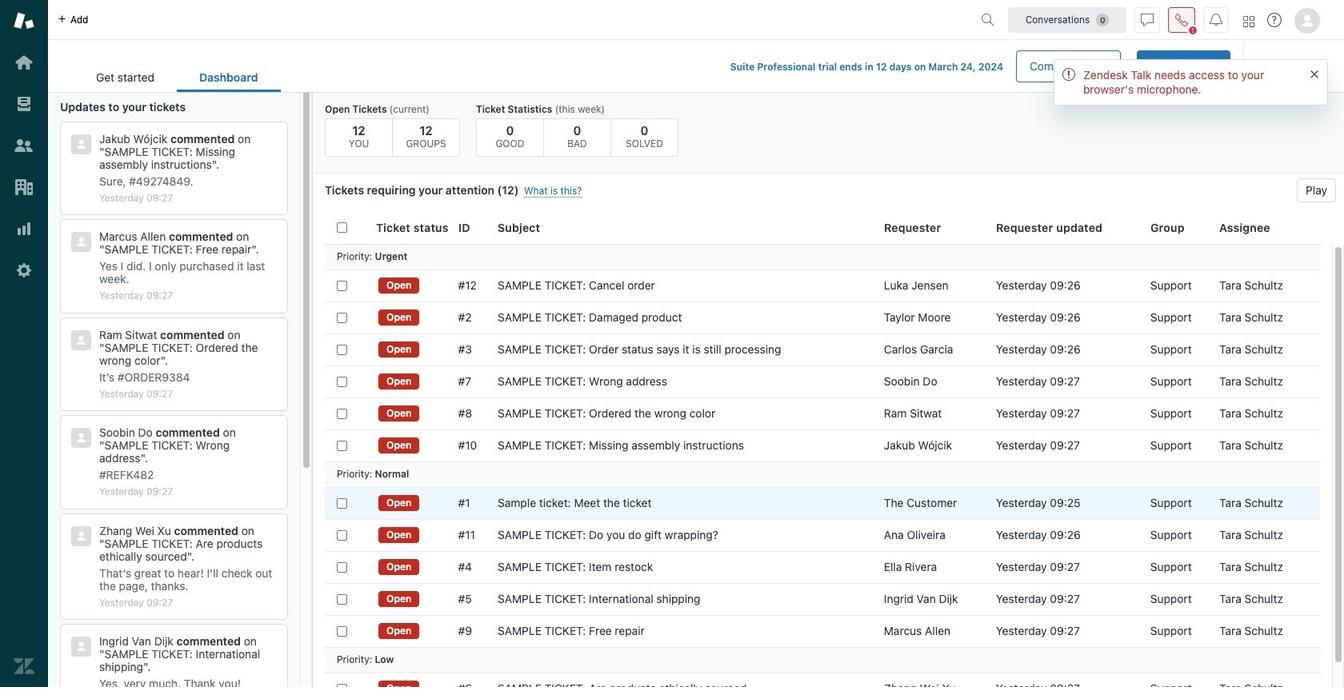 Task type: describe. For each thing, give the bounding box(es) containing it.
views image
[[14, 94, 34, 114]]

main element
[[0, 0, 48, 688]]

get started image
[[14, 52, 34, 73]]

March 24, 2024 text field
[[929, 61, 1004, 73]]

Select All Tickets checkbox
[[337, 223, 347, 233]]

reporting image
[[14, 219, 34, 239]]

organizations image
[[14, 177, 34, 198]]

zendesk products image
[[1244, 16, 1255, 27]]

button displays agent's chat status as invisible. image
[[1141, 13, 1154, 26]]



Task type: locate. For each thing, give the bounding box(es) containing it.
grid
[[313, 212, 1345, 688]]

zendesk support image
[[14, 10, 34, 31]]

customers image
[[14, 135, 34, 156]]

notifications image
[[1210, 13, 1223, 26]]

None checkbox
[[337, 281, 347, 291], [337, 345, 347, 355], [337, 377, 347, 387], [337, 441, 347, 451], [337, 562, 347, 573], [337, 594, 347, 605], [337, 626, 347, 637], [337, 281, 347, 291], [337, 345, 347, 355], [337, 377, 347, 387], [337, 441, 347, 451], [337, 562, 347, 573], [337, 594, 347, 605], [337, 626, 347, 637]]

tab
[[74, 62, 177, 92]]

tab list
[[74, 62, 281, 92]]

get help image
[[1268, 13, 1282, 27]]

None checkbox
[[337, 313, 347, 323], [337, 409, 347, 419], [337, 498, 347, 509], [337, 530, 347, 541], [337, 684, 347, 688], [337, 313, 347, 323], [337, 409, 347, 419], [337, 498, 347, 509], [337, 530, 347, 541], [337, 684, 347, 688]]

zendesk image
[[14, 656, 34, 677]]

admin image
[[14, 260, 34, 281]]



Task type: vqa. For each thing, say whether or not it's contained in the screenshot.
Zendesk Support image
yes



